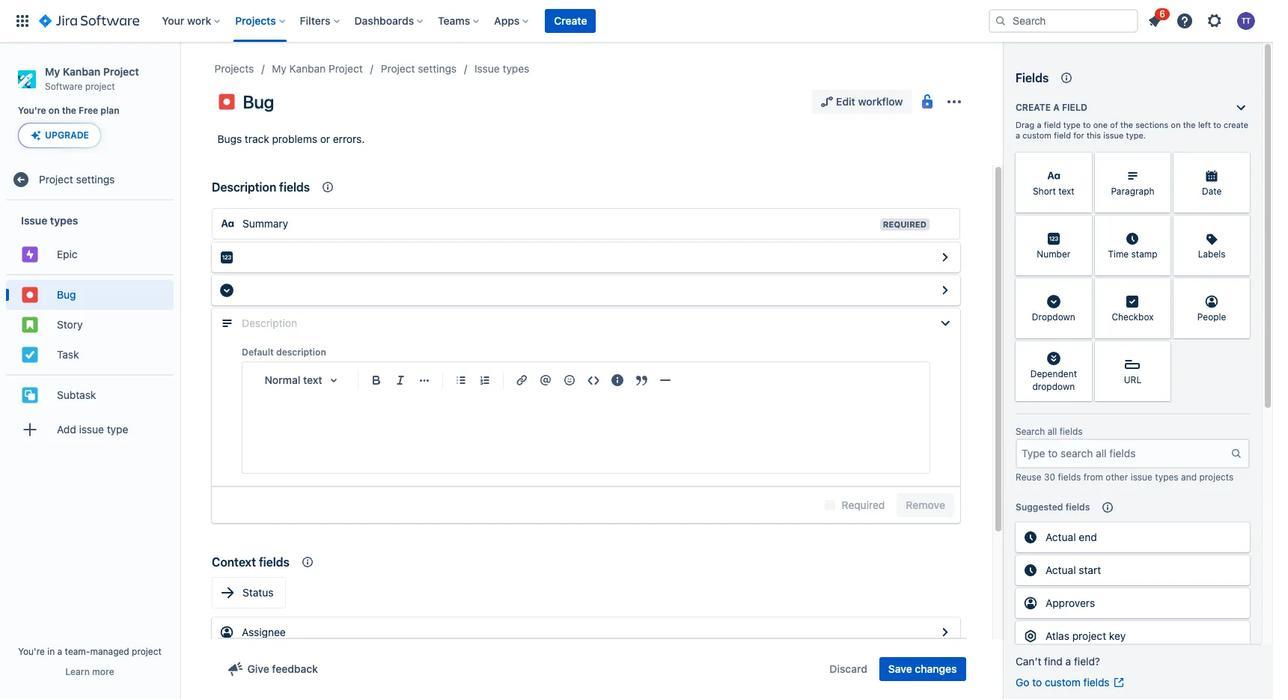 Task type: vqa. For each thing, say whether or not it's contained in the screenshot.
'Notice at collection'
no



Task type: locate. For each thing, give the bounding box(es) containing it.
software
[[45, 81, 83, 92]]

bug inside group
[[57, 288, 76, 301]]

2 horizontal spatial the
[[1184, 120, 1196, 130]]

1 horizontal spatial issue
[[1104, 130, 1124, 140]]

0 horizontal spatial issue
[[79, 423, 104, 436]]

2 actual from the top
[[1046, 564, 1077, 577]]

1 horizontal spatial bug
[[243, 91, 274, 112]]

1 vertical spatial field
[[1044, 120, 1061, 130]]

0 vertical spatial custom
[[1023, 130, 1052, 140]]

more information image down short text
[[1073, 217, 1091, 235]]

banner
[[0, 0, 1274, 42]]

bug
[[243, 91, 274, 112], [57, 288, 76, 301]]

settings down teams
[[418, 62, 457, 75]]

2 horizontal spatial types
[[1156, 472, 1179, 483]]

create
[[1224, 120, 1249, 130]]

more information image for dropdown
[[1073, 280, 1091, 298]]

create right apps "popup button"
[[554, 14, 587, 27]]

1 horizontal spatial create
[[1016, 102, 1051, 113]]

0 horizontal spatial my
[[45, 65, 60, 78]]

issue inside group
[[21, 214, 47, 227]]

projects inside popup button
[[235, 14, 276, 27]]

issue right add
[[79, 423, 104, 436]]

mention image
[[537, 371, 555, 389]]

changes
[[915, 663, 957, 675]]

apps button
[[490, 9, 535, 33]]

bug up story
[[57, 288, 76, 301]]

group
[[6, 201, 174, 454], [6, 274, 174, 375]]

actual
[[1046, 531, 1077, 544], [1046, 564, 1077, 577]]

kanban for my kanban project software project
[[63, 65, 100, 78]]

story link
[[6, 310, 174, 340]]

types left and
[[1156, 472, 1179, 483]]

2 horizontal spatial project
[[1073, 630, 1107, 642]]

divider image
[[657, 371, 675, 389]]

go to custom fields link
[[1016, 675, 1125, 690]]

on right sections
[[1172, 120, 1181, 130]]

you're for you're on the free plan
[[18, 105, 46, 116]]

type
[[1064, 120, 1081, 130], [107, 423, 128, 436]]

issue types
[[475, 62, 530, 75], [21, 214, 78, 227]]

more formatting image
[[416, 371, 434, 389]]

1 horizontal spatial on
[[1172, 120, 1181, 130]]

a down drag
[[1016, 130, 1021, 140]]

you're up upgrade button
[[18, 105, 46, 116]]

project settings link down dashboards dropdown button
[[381, 60, 457, 78]]

one
[[1094, 120, 1108, 130]]

project settings down upgrade
[[39, 173, 115, 186]]

to up this
[[1084, 120, 1091, 130]]

0 vertical spatial field
[[1063, 102, 1088, 113]]

kanban inside "my kanban project software project"
[[63, 65, 100, 78]]

suggested
[[1016, 502, 1064, 513]]

the left left
[[1184, 120, 1196, 130]]

my kanban project link
[[272, 60, 363, 78]]

1 vertical spatial projects
[[215, 62, 254, 75]]

types
[[503, 62, 530, 75], [50, 214, 78, 227], [1156, 472, 1179, 483]]

1 horizontal spatial type
[[1064, 120, 1081, 130]]

1 vertical spatial open field configuration image
[[937, 282, 955, 300]]

0 vertical spatial issue
[[475, 62, 500, 75]]

a right find
[[1066, 655, 1072, 668]]

1 horizontal spatial issue
[[475, 62, 500, 75]]

search
[[1016, 426, 1046, 437]]

1 vertical spatial actual
[[1046, 564, 1077, 577]]

actual inside button
[[1046, 564, 1077, 577]]

field down the create a field
[[1044, 120, 1061, 130]]

custom inside 'drag a field type to one of the sections on the left to create a custom field for this issue type.'
[[1023, 130, 1052, 140]]

on up upgrade button
[[49, 105, 60, 116]]

0 vertical spatial project settings link
[[381, 60, 457, 78]]

actual left start
[[1046, 564, 1077, 577]]

my inside "my kanban project software project"
[[45, 65, 60, 78]]

more information image for number
[[1073, 217, 1091, 235]]

my right projects 'link'
[[272, 62, 287, 75]]

0 vertical spatial settings
[[418, 62, 457, 75]]

drag
[[1016, 120, 1035, 130]]

bugs
[[218, 133, 242, 145]]

help image
[[1176, 12, 1194, 30]]

1 horizontal spatial to
[[1084, 120, 1091, 130]]

0 horizontal spatial type
[[107, 423, 128, 436]]

fields left more information about the context fields icon at the left top of the page
[[279, 180, 310, 194]]

settings image
[[1206, 12, 1224, 30]]

bug link
[[6, 280, 174, 310]]

issue types up epic
[[21, 214, 78, 227]]

project down upgrade button
[[39, 173, 73, 186]]

project settings link
[[381, 60, 457, 78], [6, 165, 174, 195]]

team-
[[65, 646, 90, 657]]

create inside button
[[554, 14, 587, 27]]

the left free
[[62, 105, 76, 116]]

assignee button
[[212, 618, 961, 648]]

story
[[57, 318, 83, 331]]

custom down drag
[[1023, 130, 1052, 140]]

0 vertical spatial create
[[554, 14, 587, 27]]

0 vertical spatial actual
[[1046, 531, 1077, 544]]

1 vertical spatial you're
[[18, 646, 45, 657]]

1 open field configuration image from the top
[[937, 249, 955, 267]]

open field configuration image inside assignee 'button'
[[937, 624, 955, 642]]

custom down can't find a field?
[[1045, 676, 1081, 689]]

track
[[245, 133, 269, 145]]

0 vertical spatial open field configuration image
[[937, 249, 955, 267]]

to right left
[[1214, 120, 1222, 130]]

my kanban project
[[272, 62, 363, 75]]

quote image
[[633, 371, 651, 389]]

0 horizontal spatial project
[[85, 81, 115, 92]]

learn more button
[[65, 666, 114, 678]]

emoji image
[[561, 371, 579, 389]]

more information image for dependent dropdown
[[1073, 343, 1091, 361]]

kanban
[[290, 62, 326, 75], [63, 65, 100, 78]]

1 vertical spatial type
[[107, 423, 128, 436]]

more information image down 'create'
[[1231, 154, 1249, 172]]

upgrade
[[45, 130, 89, 141]]

2 vertical spatial open field configuration image
[[937, 624, 955, 642]]

close field configuration image
[[937, 315, 955, 332]]

1 horizontal spatial project settings link
[[381, 60, 457, 78]]

sidebar navigation image
[[163, 60, 196, 90]]

1 horizontal spatial kanban
[[290, 62, 326, 75]]

save
[[889, 663, 913, 675]]

1 vertical spatial issue
[[21, 214, 47, 227]]

link image
[[513, 371, 531, 389]]

0 horizontal spatial to
[[1033, 676, 1042, 689]]

1 vertical spatial issue
[[79, 423, 104, 436]]

0 horizontal spatial settings
[[76, 173, 115, 186]]

1 horizontal spatial text
[[1059, 186, 1075, 197]]

1 vertical spatial required
[[842, 499, 885, 511]]

discard
[[830, 663, 868, 675]]

bug right the issue type icon
[[243, 91, 274, 112]]

2 horizontal spatial to
[[1214, 120, 1222, 130]]

your profile and settings image
[[1238, 12, 1256, 30]]

0 vertical spatial project
[[85, 81, 115, 92]]

0 horizontal spatial project settings
[[39, 173, 115, 186]]

0 horizontal spatial on
[[49, 105, 60, 116]]

project up the plan
[[103, 65, 139, 78]]

date
[[1203, 186, 1222, 197]]

fields right all on the right of the page
[[1060, 426, 1083, 437]]

fields
[[279, 180, 310, 194], [1060, 426, 1083, 437], [1058, 472, 1082, 483], [1066, 502, 1091, 513], [259, 556, 290, 569], [1084, 676, 1110, 689]]

0 vertical spatial projects
[[235, 14, 276, 27]]

1 vertical spatial on
[[1172, 120, 1181, 130]]

kanban down "filters"
[[290, 62, 326, 75]]

0 horizontal spatial create
[[554, 14, 587, 27]]

types up epic
[[50, 214, 78, 227]]

1 actual from the top
[[1046, 531, 1077, 544]]

more information image down sections
[[1152, 154, 1170, 172]]

edit
[[837, 95, 856, 108]]

1 vertical spatial create
[[1016, 102, 1051, 113]]

0 vertical spatial issue
[[1104, 130, 1124, 140]]

more options image
[[945, 93, 963, 111]]

projects for projects popup button
[[235, 14, 276, 27]]

your
[[162, 14, 184, 27]]

group containing bug
[[6, 274, 174, 375]]

left
[[1199, 120, 1212, 130]]

save changes button
[[880, 657, 966, 681]]

settings down upgrade
[[76, 173, 115, 186]]

on
[[49, 105, 60, 116], [1172, 120, 1181, 130]]

2 vertical spatial issue
[[1131, 472, 1153, 483]]

0 vertical spatial project settings
[[381, 62, 457, 75]]

1 horizontal spatial project
[[132, 646, 162, 657]]

issue up epic link
[[21, 214, 47, 227]]

2 group from the top
[[6, 274, 174, 375]]

more information image
[[1073, 154, 1091, 172], [1152, 217, 1170, 235], [1231, 217, 1249, 235], [1073, 280, 1091, 298], [1231, 280, 1249, 298], [1073, 343, 1091, 361]]

0 vertical spatial text
[[1059, 186, 1075, 197]]

field left for
[[1054, 130, 1072, 140]]

search image
[[995, 15, 1007, 27]]

default description
[[242, 347, 326, 358]]

issue inside button
[[79, 423, 104, 436]]

atlas project key button
[[1016, 621, 1251, 651]]

my for my kanban project software project
[[45, 65, 60, 78]]

add issue type image
[[21, 421, 39, 439]]

projects up the issue type icon
[[215, 62, 254, 75]]

description up summary on the top left
[[212, 180, 276, 194]]

kanban for my kanban project
[[290, 62, 326, 75]]

0 vertical spatial required
[[883, 219, 927, 229]]

description
[[212, 180, 276, 194], [242, 317, 297, 329]]

normal text
[[265, 374, 322, 386]]

give feedback
[[247, 663, 318, 675]]

0 horizontal spatial text
[[303, 374, 322, 386]]

issue type icon image
[[218, 93, 236, 111]]

you're left in
[[18, 646, 45, 657]]

actual start
[[1046, 564, 1102, 577]]

appswitcher icon image
[[13, 12, 31, 30]]

type up for
[[1064, 120, 1081, 130]]

edit workflow button
[[813, 90, 912, 114]]

0 vertical spatial types
[[503, 62, 530, 75]]

actual inside 'button'
[[1046, 531, 1077, 544]]

0 vertical spatial you're
[[18, 105, 46, 116]]

1 vertical spatial project settings
[[39, 173, 115, 186]]

kanban up the software
[[63, 65, 100, 78]]

issue types down primary element
[[475, 62, 530, 75]]

projects for projects 'link'
[[215, 62, 254, 75]]

to right go
[[1033, 676, 1042, 689]]

0 vertical spatial description
[[212, 180, 276, 194]]

more information image for people
[[1231, 280, 1249, 298]]

1 vertical spatial project settings link
[[6, 165, 174, 195]]

1 you're from the top
[[18, 105, 46, 116]]

task
[[57, 348, 79, 361]]

upgrade button
[[19, 124, 100, 148]]

1 horizontal spatial issue types
[[475, 62, 530, 75]]

2 you're from the top
[[18, 646, 45, 657]]

bullet list ⌘⇧8 image
[[452, 371, 470, 389]]

my
[[272, 62, 287, 75], [45, 65, 60, 78]]

description up default
[[242, 317, 297, 329]]

1 horizontal spatial types
[[503, 62, 530, 75]]

1 vertical spatial text
[[303, 374, 322, 386]]

project settings down dashboards dropdown button
[[381, 62, 457, 75]]

from
[[1084, 472, 1104, 483]]

jira software image
[[39, 12, 139, 30], [39, 12, 139, 30]]

project settings link down upgrade
[[6, 165, 174, 195]]

issue right other
[[1131, 472, 1153, 483]]

custom
[[1023, 130, 1052, 140], [1045, 676, 1081, 689]]

types inside issue types link
[[503, 62, 530, 75]]

the
[[62, 105, 76, 116], [1121, 120, 1134, 130], [1184, 120, 1196, 130]]

and
[[1182, 472, 1197, 483]]

code snippet image
[[585, 371, 603, 389]]

types for issue types link
[[503, 62, 530, 75]]

more information image
[[1152, 154, 1170, 172], [1231, 154, 1249, 172], [1073, 217, 1091, 235], [1152, 280, 1170, 298]]

actual left end
[[1046, 531, 1077, 544]]

or
[[320, 133, 330, 145]]

types inside group
[[50, 214, 78, 227]]

1 vertical spatial bug
[[57, 288, 76, 301]]

open field configuration image
[[937, 249, 955, 267], [937, 282, 955, 300], [937, 624, 955, 642]]

1 horizontal spatial my
[[272, 62, 287, 75]]

type down the subtask link
[[107, 423, 128, 436]]

0 vertical spatial type
[[1064, 120, 1081, 130]]

managed
[[90, 646, 129, 657]]

more information image for labels
[[1231, 217, 1249, 235]]

banner containing your work
[[0, 0, 1274, 42]]

type inside button
[[107, 423, 128, 436]]

this
[[1087, 130, 1102, 140]]

more information about the suggested fields image
[[1100, 499, 1118, 517]]

0 horizontal spatial bug
[[57, 288, 76, 301]]

teams
[[438, 14, 470, 27]]

0 horizontal spatial project settings link
[[6, 165, 174, 195]]

dropdown
[[1033, 381, 1075, 392]]

text right short
[[1059, 186, 1075, 197]]

2 vertical spatial types
[[1156, 472, 1179, 483]]

create up drag
[[1016, 102, 1051, 113]]

description fields
[[212, 180, 310, 194]]

types down apps "popup button"
[[503, 62, 530, 75]]

1 vertical spatial issue types
[[21, 214, 78, 227]]

to
[[1084, 120, 1091, 130], [1214, 120, 1222, 130], [1033, 676, 1042, 689]]

on inside 'drag a field type to one of the sections on the left to create a custom field for this issue type.'
[[1172, 120, 1181, 130]]

1 group from the top
[[6, 201, 174, 454]]

project up 'field?'
[[1073, 630, 1107, 642]]

0 horizontal spatial issue types
[[21, 214, 78, 227]]

0 horizontal spatial types
[[50, 214, 78, 227]]

1 vertical spatial project
[[1073, 630, 1107, 642]]

issue down the of
[[1104, 130, 1124, 140]]

0 vertical spatial issue types
[[475, 62, 530, 75]]

number
[[1037, 249, 1071, 260]]

3 open field configuration image from the top
[[937, 624, 955, 642]]

text down description
[[303, 374, 322, 386]]

1 vertical spatial description
[[242, 317, 297, 329]]

learn more
[[65, 666, 114, 678]]

text inside popup button
[[303, 374, 322, 386]]

project inside "my kanban project software project"
[[85, 81, 115, 92]]

url
[[1125, 375, 1142, 386]]

my up the software
[[45, 65, 60, 78]]

dashboards button
[[350, 9, 429, 33]]

settings
[[418, 62, 457, 75], [76, 173, 115, 186]]

1 vertical spatial types
[[50, 214, 78, 227]]

projects
[[1200, 472, 1234, 483]]

actual for actual end
[[1046, 531, 1077, 544]]

suggested fields
[[1016, 502, 1091, 513]]

0 horizontal spatial kanban
[[63, 65, 100, 78]]

go
[[1016, 676, 1030, 689]]

issue down primary element
[[475, 62, 500, 75]]

project right managed
[[132, 646, 162, 657]]

dependent dropdown
[[1031, 368, 1078, 392]]

atlas project key
[[1046, 630, 1126, 642]]

1 horizontal spatial project settings
[[381, 62, 457, 75]]

my inside my kanban project link
[[272, 62, 287, 75]]

group containing issue types
[[6, 201, 174, 454]]

field up for
[[1063, 102, 1088, 113]]

teams button
[[434, 9, 485, 33]]

projects up projects 'link'
[[235, 14, 276, 27]]

more information image down stamp
[[1152, 280, 1170, 298]]

project up the plan
[[85, 81, 115, 92]]

0 horizontal spatial issue
[[21, 214, 47, 227]]

the right the of
[[1121, 120, 1134, 130]]

my for my kanban project
[[272, 62, 287, 75]]



Task type: describe. For each thing, give the bounding box(es) containing it.
project down dashboards dropdown button
[[381, 62, 415, 75]]

epic
[[57, 248, 78, 261]]

more information about the fields image
[[1058, 69, 1076, 87]]

field for drag
[[1044, 120, 1061, 130]]

my kanban project software project
[[45, 65, 139, 92]]

subtask link
[[6, 381, 174, 411]]

give feedback button
[[218, 657, 327, 681]]

key
[[1110, 630, 1126, 642]]

fields left more information about the context fields image
[[259, 556, 290, 569]]

other
[[1106, 472, 1129, 483]]

project inside "my kanban project software project"
[[103, 65, 139, 78]]

add
[[57, 423, 76, 436]]

normal text button
[[258, 364, 352, 397]]

approvers
[[1046, 597, 1096, 610]]

short text
[[1033, 186, 1075, 197]]

time stamp
[[1109, 249, 1158, 260]]

workflow
[[858, 95, 903, 108]]

project inside button
[[1073, 630, 1107, 642]]

1 horizontal spatial the
[[1121, 120, 1134, 130]]

description for description
[[242, 317, 297, 329]]

more information about the context fields image
[[319, 178, 337, 196]]

stamp
[[1132, 249, 1158, 260]]

plan
[[101, 105, 119, 116]]

types for group containing issue types
[[50, 214, 78, 227]]

2 vertical spatial field
[[1054, 130, 1072, 140]]

you're on the free plan
[[18, 105, 119, 116]]

field for create
[[1063, 102, 1088, 113]]

0 vertical spatial bug
[[243, 91, 274, 112]]

2 vertical spatial project
[[132, 646, 162, 657]]

Search field
[[989, 9, 1139, 33]]

more information image for short text
[[1073, 154, 1091, 172]]

a right in
[[57, 646, 62, 657]]

project down filters popup button
[[329, 62, 363, 75]]

field?
[[1075, 655, 1101, 668]]

issue inside 'drag a field type to one of the sections on the left to create a custom field for this issue type.'
[[1104, 130, 1124, 140]]

actual end
[[1046, 531, 1098, 544]]

normal
[[265, 374, 301, 386]]

numbered list ⌘⇧7 image
[[476, 371, 494, 389]]

errors.
[[333, 133, 365, 145]]

fields right "30"
[[1058, 472, 1082, 483]]

your work button
[[157, 9, 226, 33]]

short
[[1033, 186, 1056, 197]]

feedback
[[272, 663, 318, 675]]

primary element
[[9, 0, 989, 42]]

search all fields
[[1016, 426, 1083, 437]]

filters
[[300, 14, 331, 27]]

type.
[[1127, 130, 1147, 140]]

notifications image
[[1146, 12, 1164, 30]]

status
[[243, 586, 274, 599]]

30
[[1045, 472, 1056, 483]]

type inside 'drag a field type to one of the sections on the left to create a custom field for this issue type.'
[[1064, 120, 1081, 130]]

checkbox
[[1112, 312, 1154, 323]]

assignee
[[242, 626, 286, 639]]

text for normal text
[[303, 374, 322, 386]]

more information image for checkbox
[[1152, 280, 1170, 298]]

free
[[79, 105, 98, 116]]

text for short text
[[1059, 186, 1075, 197]]

reuse
[[1016, 472, 1042, 483]]

more information image for time stamp
[[1152, 217, 1170, 235]]

1 vertical spatial settings
[[76, 173, 115, 186]]

1 vertical spatial custom
[[1045, 676, 1081, 689]]

default
[[242, 347, 274, 358]]

you're for you're in a team-managed project
[[18, 646, 45, 657]]

people
[[1198, 312, 1227, 323]]

for
[[1074, 130, 1085, 140]]

give
[[247, 663, 269, 675]]

create button
[[545, 9, 596, 33]]

projects link
[[215, 60, 254, 78]]

labels
[[1199, 249, 1226, 260]]

end
[[1079, 531, 1098, 544]]

projects button
[[231, 9, 291, 33]]

drag a field type to one of the sections on the left to create a custom field for this issue type.
[[1016, 120, 1249, 140]]

time
[[1109, 249, 1129, 260]]

epic link
[[6, 240, 174, 270]]

actual start button
[[1016, 556, 1251, 586]]

create for create a field
[[1016, 102, 1051, 113]]

description for description fields
[[212, 180, 276, 194]]

0 vertical spatial on
[[49, 105, 60, 116]]

more information about the context fields image
[[299, 553, 317, 571]]

a right drag
[[1037, 120, 1042, 130]]

2 horizontal spatial issue
[[1131, 472, 1153, 483]]

fields
[[1016, 71, 1049, 85]]

a down more information about the fields "image"
[[1054, 102, 1060, 113]]

dropdown
[[1032, 312, 1076, 323]]

summary
[[243, 217, 288, 230]]

fields left more information about the suggested fields icon
[[1066, 502, 1091, 513]]

issue for issue types link
[[475, 62, 500, 75]]

create for create
[[554, 14, 587, 27]]

info panel image
[[609, 371, 627, 389]]

italic ⌘i image
[[392, 371, 410, 389]]

reuse 30 fields from other issue types and projects
[[1016, 472, 1234, 483]]

2 open field configuration image from the top
[[937, 282, 955, 300]]

6
[[1160, 8, 1166, 19]]

Type to search all fields text field
[[1018, 440, 1231, 467]]

your work
[[162, 14, 211, 27]]

create a field
[[1016, 102, 1088, 113]]

can't
[[1016, 655, 1042, 668]]

more information image for paragraph
[[1152, 154, 1170, 172]]

paragraph
[[1112, 186, 1155, 197]]

this link will be opened in a new tab image
[[1113, 677, 1125, 689]]

task link
[[6, 340, 174, 370]]

context fields
[[212, 556, 290, 569]]

fields left "this link will be opened in a new tab" icon
[[1084, 676, 1110, 689]]

issue types link
[[475, 60, 530, 78]]

all
[[1048, 426, 1058, 437]]

bold ⌘b image
[[368, 371, 386, 389]]

more information image for date
[[1231, 154, 1249, 172]]

actual for actual start
[[1046, 564, 1077, 577]]

0 horizontal spatial the
[[62, 105, 76, 116]]

discard button
[[821, 657, 877, 681]]

work
[[187, 14, 211, 27]]

more
[[92, 666, 114, 678]]

1 horizontal spatial settings
[[418, 62, 457, 75]]

approvers button
[[1016, 589, 1251, 619]]

can't find a field?
[[1016, 655, 1101, 668]]

issue for group containing issue types
[[21, 214, 47, 227]]

add issue type
[[57, 423, 128, 436]]

actual end button
[[1016, 523, 1251, 553]]

save changes
[[889, 663, 957, 675]]

go to custom fields
[[1016, 676, 1110, 689]]

start
[[1079, 564, 1102, 577]]



